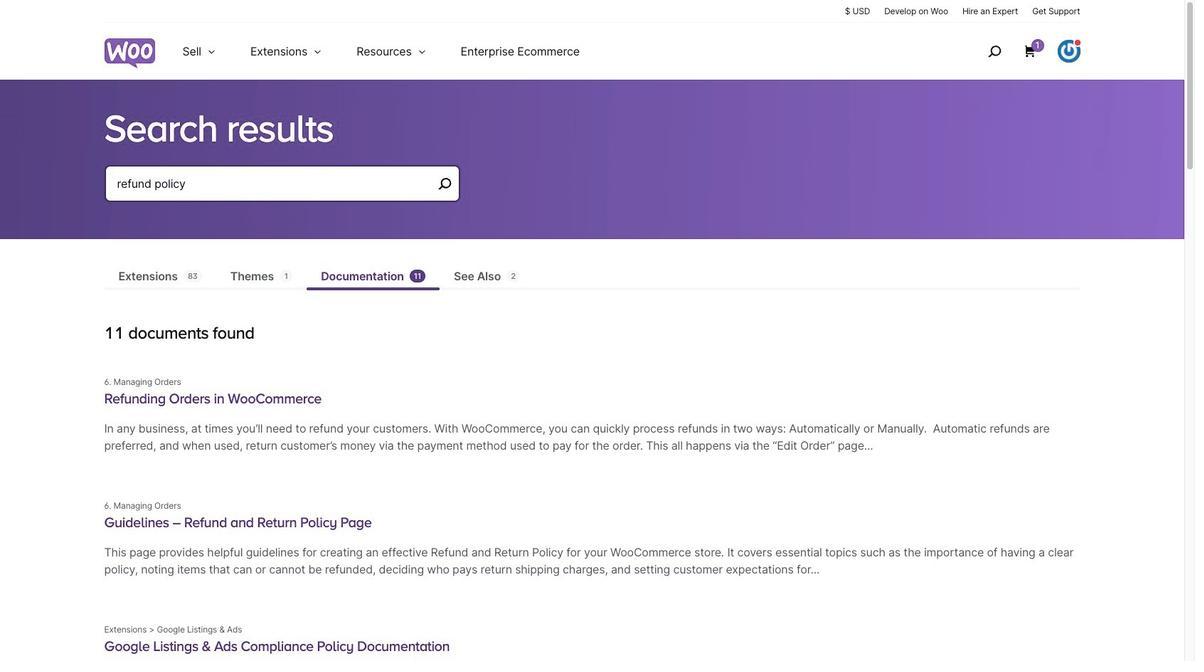 Task type: locate. For each thing, give the bounding box(es) containing it.
None search field
[[104, 165, 460, 219]]

Search documentation search field
[[117, 174, 433, 194]]

open account menu image
[[1058, 40, 1081, 63]]



Task type: describe. For each thing, give the bounding box(es) containing it.
search image
[[983, 40, 1006, 63]]

service navigation menu element
[[957, 28, 1081, 74]]



